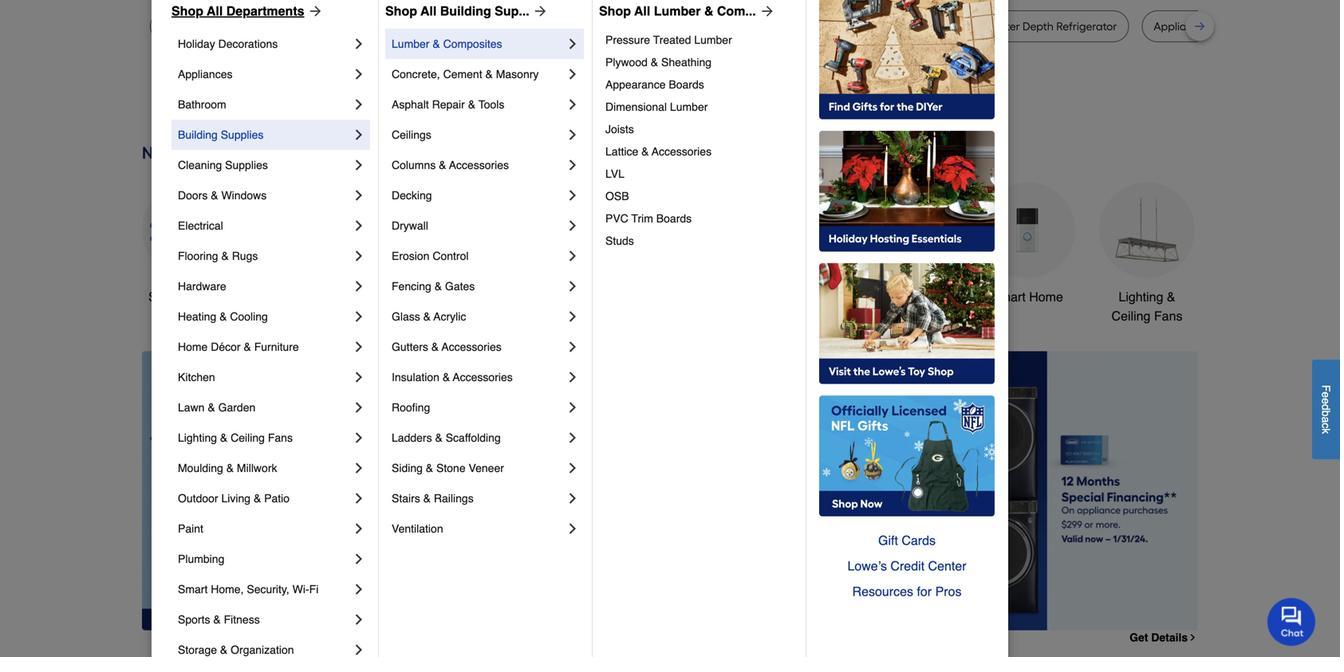 Task type: describe. For each thing, give the bounding box(es) containing it.
studs link
[[606, 230, 795, 252]]

sports & fitness
[[178, 614, 260, 626]]

resources
[[853, 585, 914, 599]]

& for doors & windows 'link'
[[211, 189, 218, 202]]

masonry
[[496, 68, 539, 81]]

fitness
[[224, 614, 260, 626]]

chevron right image for stairs & railings
[[565, 491, 581, 507]]

flooring
[[178, 250, 218, 263]]

chevron right image for sports & fitness
[[351, 612, 367, 628]]

counter
[[979, 20, 1020, 33]]

for
[[917, 585, 932, 599]]

chevron right image for bathroom
[[351, 97, 367, 113]]

electrical link
[[178, 211, 351, 241]]

home décor & furniture
[[178, 341, 299, 354]]

resources for pros
[[853, 585, 962, 599]]

ge for ge profile
[[798, 20, 813, 33]]

fencing & gates link
[[392, 271, 565, 302]]

outdoor tools & equipment
[[743, 290, 834, 324]]

appliance package
[[1154, 20, 1253, 33]]

chevron right image for plumbing
[[351, 551, 367, 567]]

1 horizontal spatial fans
[[1155, 309, 1183, 324]]

shop these last-minute gifts. $99 or less. quantities are limited and won't last. image
[[142, 351, 400, 631]]

appliances link
[[178, 59, 351, 89]]

decorations for christmas
[[515, 309, 583, 324]]

shop all lumber & com...
[[599, 4, 756, 18]]

0 horizontal spatial lighting & ceiling fans link
[[178, 423, 351, 453]]

control
[[433, 250, 469, 263]]

& inside outdoor tools & equipment
[[826, 290, 834, 304]]

f
[[1320, 385, 1333, 392]]

a
[[1320, 417, 1333, 423]]

pressure
[[606, 34, 650, 46]]

chevron right image for flooring & rugs
[[351, 248, 367, 264]]

plumbing link
[[178, 544, 351, 575]]

lawn
[[178, 401, 205, 414]]

refrigerator for counter depth refrigerator
[[1057, 20, 1118, 33]]

& for sports & fitness 'link'
[[213, 614, 221, 626]]

& for insulation & accessories link
[[443, 371, 450, 384]]

glass & acrylic link
[[392, 302, 565, 332]]

shop for shop all building sup...
[[385, 4, 417, 18]]

lowe's wishes you and your family a happy hanukkah. image
[[142, 84, 1199, 124]]

drywall
[[392, 219, 428, 232]]

holiday decorations link
[[178, 29, 351, 59]]

flooring & rugs link
[[178, 241, 351, 271]]

1 vertical spatial bathroom
[[880, 290, 936, 304]]

lumber & composites link
[[392, 29, 565, 59]]

siding & stone veneer link
[[392, 453, 565, 484]]

stairs & railings
[[392, 492, 474, 505]]

joists link
[[606, 118, 795, 140]]

chevron right image for home décor & furniture
[[351, 339, 367, 355]]

glass
[[392, 310, 420, 323]]

& for fencing & gates link
[[435, 280, 442, 293]]

outdoor living & patio link
[[178, 484, 351, 514]]

equipment
[[758, 309, 819, 324]]

joists
[[606, 123, 634, 136]]

outdoor for outdoor tools & equipment
[[743, 290, 789, 304]]

lattice & accessories link
[[606, 140, 795, 163]]

décor
[[211, 341, 241, 354]]

wi-
[[293, 583, 309, 596]]

chevron right image for ventilation
[[565, 521, 581, 537]]

chevron right image for lumber & composites
[[565, 36, 581, 52]]

chevron right image for ladders & scaffolding
[[565, 430, 581, 446]]

chevron right image for doors & windows
[[351, 188, 367, 204]]

accessories for columns & accessories
[[449, 159, 509, 172]]

smart for smart home
[[992, 290, 1026, 304]]

fencing & gates
[[392, 280, 475, 293]]

chevron right image for smart home, security, wi-fi
[[351, 582, 367, 598]]

lattice & accessories
[[606, 145, 712, 158]]

drywall link
[[392, 211, 565, 241]]

& for flooring & rugs link
[[221, 250, 229, 263]]

chevron right image for siding & stone veneer
[[565, 460, 581, 476]]

com...
[[717, 4, 756, 18]]

repair
[[432, 98, 465, 111]]

arrow right image for shop all building sup...
[[530, 3, 549, 19]]

rugs
[[232, 250, 258, 263]]

officially licensed n f l gifts. shop now. image
[[820, 396, 995, 517]]

cleaning supplies
[[178, 159, 268, 172]]

plumbing
[[178, 553, 225, 566]]

& for lawn & garden link
[[208, 401, 215, 414]]

decking
[[392, 189, 432, 202]]

arrow left image
[[439, 491, 455, 507]]

chevron right image for insulation & accessories
[[565, 369, 581, 385]]

k
[[1320, 429, 1333, 434]]

0 horizontal spatial bathroom link
[[178, 89, 351, 120]]

pressure treated lumber link
[[606, 29, 795, 51]]

arrow right image
[[304, 3, 324, 19]]

pvc
[[606, 212, 629, 225]]

lumber up joists link
[[670, 101, 708, 113]]

dimensional lumber
[[606, 101, 708, 113]]

chevron right image for paint
[[351, 521, 367, 537]]

smart home, security, wi-fi link
[[178, 575, 351, 605]]

lumber up plywood & sheathing link
[[695, 34, 732, 46]]

sheathing
[[662, 56, 712, 69]]

& for lattice & accessories link
[[642, 145, 649, 158]]

cards
[[902, 533, 936, 548]]

accessories for lattice & accessories
[[652, 145, 712, 158]]

ladders & scaffolding
[[392, 432, 501, 445]]

2 e from the top
[[1320, 398, 1333, 404]]

scaffolding
[[446, 432, 501, 445]]

f e e d b a c k button
[[1313, 360, 1341, 460]]

profile for ge profile
[[815, 20, 847, 33]]

chevron right image for ceilings
[[565, 127, 581, 143]]

christmas decorations
[[515, 290, 583, 324]]

ventilation link
[[392, 514, 565, 544]]

tools inside 'link'
[[414, 290, 444, 304]]

decorations for holiday
[[218, 38, 278, 50]]

gift
[[879, 533, 899, 548]]

windows
[[221, 189, 267, 202]]

1 vertical spatial home
[[178, 341, 208, 354]]

& for heating & cooling "link"
[[220, 310, 227, 323]]

shop for shop all lumber & com...
[[599, 4, 631, 18]]

1 vertical spatial fans
[[268, 432, 293, 445]]

siding & stone veneer
[[392, 462, 504, 475]]

french
[[524, 20, 558, 33]]

concrete,
[[392, 68, 440, 81]]

chevron right image for columns & accessories
[[565, 157, 581, 173]]

shop all deals
[[148, 290, 231, 304]]

smart home
[[992, 290, 1064, 304]]

& for columns & accessories link
[[439, 159, 446, 172]]

chevron right image for appliances
[[351, 66, 367, 82]]

moulding & millwork link
[[178, 453, 351, 484]]

0 vertical spatial building
[[440, 4, 491, 18]]

lawn & garden link
[[178, 393, 351, 423]]

chevron right image for decking
[[565, 188, 581, 204]]

details
[[1152, 631, 1188, 644]]

smart for smart home, security, wi-fi
[[178, 583, 208, 596]]

chevron right image for lighting & ceiling fans
[[351, 430, 367, 446]]

& for gutters & accessories link
[[432, 341, 439, 354]]

cleaning supplies link
[[178, 150, 351, 180]]

& for siding & stone veneer link
[[426, 462, 433, 475]]

gift cards
[[879, 533, 936, 548]]

roofing link
[[392, 393, 565, 423]]

insulation
[[392, 371, 440, 384]]

chevron right image for gutters & accessories
[[565, 339, 581, 355]]

all for building
[[421, 4, 437, 18]]

ceilings
[[392, 128, 432, 141]]

& for plywood & sheathing link
[[651, 56, 659, 69]]

d
[[1320, 404, 1333, 411]]

chevron right image for lawn & garden
[[351, 400, 367, 416]]

home décor & furniture link
[[178, 332, 351, 362]]

storage
[[178, 644, 217, 657]]

smart home link
[[980, 182, 1076, 307]]

french door refrigerator
[[524, 20, 648, 33]]

outdoor for outdoor living & patio
[[178, 492, 218, 505]]

kitchen
[[178, 371, 215, 384]]

outdoor tools & equipment link
[[741, 182, 836, 326]]

decking link
[[392, 180, 565, 211]]



Task type: locate. For each thing, give the bounding box(es) containing it.
shop all building sup... link
[[385, 2, 549, 21]]

hardware
[[178, 280, 226, 293]]

0 horizontal spatial outdoor
[[178, 492, 218, 505]]

chevron right image
[[565, 36, 581, 52], [565, 66, 581, 82], [565, 97, 581, 113], [565, 127, 581, 143], [351, 157, 367, 173], [351, 188, 367, 204], [565, 218, 581, 234], [351, 248, 367, 264], [565, 279, 581, 294], [565, 309, 581, 325], [351, 339, 367, 355], [565, 339, 581, 355], [351, 369, 367, 385], [565, 400, 581, 416], [565, 430, 581, 446], [565, 460, 581, 476], [351, 521, 367, 537], [565, 521, 581, 537], [351, 582, 367, 598], [351, 612, 367, 628]]

0 vertical spatial boards
[[669, 78, 704, 91]]

chevron right image for kitchen
[[351, 369, 367, 385]]

shop up the pressure
[[599, 4, 631, 18]]

b
[[1320, 411, 1333, 417]]

pressure treated lumber
[[606, 34, 732, 46]]

supplies up cleaning supplies
[[221, 128, 264, 141]]

doors
[[178, 189, 208, 202]]

outdoor down moulding
[[178, 492, 218, 505]]

1 horizontal spatial refrigerator
[[588, 20, 648, 33]]

2 profile from the left
[[815, 20, 847, 33]]

accessories down glass & acrylic link
[[442, 341, 502, 354]]

1 horizontal spatial lighting
[[1119, 290, 1164, 304]]

tools up equipment
[[792, 290, 822, 304]]

chevron right image for asphalt repair & tools
[[565, 97, 581, 113]]

0 horizontal spatial fans
[[268, 432, 293, 445]]

0 vertical spatial supplies
[[221, 128, 264, 141]]

0 vertical spatial bathroom link
[[178, 89, 351, 120]]

supplies for building supplies
[[221, 128, 264, 141]]

asphalt repair & tools
[[392, 98, 505, 111]]

decorations
[[218, 38, 278, 50], [515, 309, 583, 324]]

2 horizontal spatial shop
[[599, 4, 631, 18]]

0 vertical spatial decorations
[[218, 38, 278, 50]]

electrical
[[178, 219, 223, 232]]

credit
[[891, 559, 925, 574]]

sup...
[[495, 4, 530, 18]]

chevron right image for electrical
[[351, 218, 367, 234]]

gift cards link
[[820, 528, 995, 554]]

studs
[[606, 235, 634, 247]]

0 horizontal spatial lighting & ceiling fans
[[178, 432, 293, 445]]

chevron right image for hardware
[[351, 279, 367, 294]]

up to 30 percent off select major appliances. plus, save up to an extra $750 on major appliances. image
[[425, 351, 1199, 631]]

2 horizontal spatial refrigerator
[[1057, 20, 1118, 33]]

lvl link
[[606, 163, 795, 185]]

outdoor inside outdoor living & patio link
[[178, 492, 218, 505]]

chevron right image for moulding & millwork
[[351, 460, 367, 476]]

1 horizontal spatial shop
[[385, 4, 417, 18]]

deals
[[199, 290, 231, 304]]

stone
[[437, 462, 466, 475]]

arrow right image inside the shop all lumber & com... link
[[756, 3, 776, 19]]

plywood
[[606, 56, 648, 69]]

& inside 'link'
[[213, 614, 221, 626]]

accessories up "lvl" link
[[652, 145, 712, 158]]

osb
[[606, 190, 629, 203]]

ge profile refrigerator
[[374, 20, 487, 33]]

0 horizontal spatial shop
[[172, 4, 203, 18]]

accessories for gutters & accessories
[[442, 341, 502, 354]]

2 ge from the left
[[798, 20, 813, 33]]

boards
[[669, 78, 704, 91], [657, 212, 692, 225]]

all up the pressure
[[635, 4, 651, 18]]

ladders
[[392, 432, 432, 445]]

shop
[[148, 290, 178, 304]]

& for glass & acrylic link
[[424, 310, 431, 323]]

all up ge profile refrigerator
[[421, 4, 437, 18]]

1 horizontal spatial building
[[440, 4, 491, 18]]

refrigerator up the pressure
[[588, 20, 648, 33]]

boards right 'trim'
[[657, 212, 692, 225]]

1 vertical spatial ceiling
[[231, 432, 265, 445]]

f e e d b a c k
[[1320, 385, 1333, 434]]

1 vertical spatial boards
[[657, 212, 692, 225]]

furniture
[[254, 341, 299, 354]]

e up d
[[1320, 392, 1333, 398]]

0 horizontal spatial smart
[[178, 583, 208, 596]]

storage & organization link
[[178, 635, 351, 658]]

holiday hosting essentials. image
[[820, 131, 995, 252]]

e up b
[[1320, 398, 1333, 404]]

accessories for insulation & accessories
[[453, 371, 513, 384]]

0 horizontal spatial arrow right image
[[530, 3, 549, 19]]

tools up "glass & acrylic"
[[414, 290, 444, 304]]

appearance
[[606, 78, 666, 91]]

resources for pros link
[[820, 579, 995, 605]]

sports & fitness link
[[178, 605, 351, 635]]

gutters & accessories
[[392, 341, 502, 354]]

patio
[[264, 492, 290, 505]]

3 refrigerator from the left
[[1057, 20, 1118, 33]]

2 shop from the left
[[385, 4, 417, 18]]

1 vertical spatial outdoor
[[178, 492, 218, 505]]

0 horizontal spatial profile
[[392, 20, 424, 33]]

0 horizontal spatial decorations
[[218, 38, 278, 50]]

& for the lighting & ceiling fans link to the left
[[220, 432, 228, 445]]

chevron right image for cleaning supplies
[[351, 157, 367, 173]]

insulation & accessories
[[392, 371, 513, 384]]

new deals every day during 25 days of deals image
[[142, 140, 1199, 166]]

1 horizontal spatial profile
[[815, 20, 847, 33]]

bathroom
[[178, 98, 226, 111], [880, 290, 936, 304]]

building up composites
[[440, 4, 491, 18]]

visit the lowe's toy shop. image
[[820, 263, 995, 385]]

1 horizontal spatial ceiling
[[1112, 309, 1151, 324]]

0 vertical spatial home
[[1030, 290, 1064, 304]]

lowe's credit center link
[[820, 554, 995, 579]]

chevron right image for heating & cooling
[[351, 309, 367, 325]]

building
[[440, 4, 491, 18], [178, 128, 218, 141]]

ge for ge profile refrigerator
[[374, 20, 389, 33]]

chevron right image for concrete, cement & masonry
[[565, 66, 581, 82]]

& for "ladders & scaffolding" link
[[435, 432, 443, 445]]

shop up ge profile refrigerator
[[385, 4, 417, 18]]

1 shop from the left
[[172, 4, 203, 18]]

chevron right image
[[351, 36, 367, 52], [351, 66, 367, 82], [351, 97, 367, 113], [351, 127, 367, 143], [565, 157, 581, 173], [565, 188, 581, 204], [351, 218, 367, 234], [565, 248, 581, 264], [351, 279, 367, 294], [351, 309, 367, 325], [565, 369, 581, 385], [351, 400, 367, 416], [351, 430, 367, 446], [351, 460, 367, 476], [351, 491, 367, 507], [565, 491, 581, 507], [351, 551, 367, 567], [1188, 633, 1199, 643], [351, 642, 367, 658]]

boards inside appearance boards link
[[669, 78, 704, 91]]

shop up holiday
[[172, 4, 203, 18]]

1 horizontal spatial decorations
[[515, 309, 583, 324]]

1 vertical spatial building
[[178, 128, 218, 141]]

chevron right image inside get details link
[[1188, 633, 1199, 643]]

refrigerator down shop all building sup...
[[426, 20, 487, 33]]

1 vertical spatial decorations
[[515, 309, 583, 324]]

building supplies
[[178, 128, 264, 141]]

chevron right image for building supplies
[[351, 127, 367, 143]]

gates
[[445, 280, 475, 293]]

get details link
[[1130, 631, 1199, 644]]

& inside 'link'
[[211, 189, 218, 202]]

gutters & accessories link
[[392, 332, 565, 362]]

0 horizontal spatial lighting
[[178, 432, 217, 445]]

all up holiday decorations
[[207, 4, 223, 18]]

1 horizontal spatial home
[[1030, 290, 1064, 304]]

shop for shop all departments
[[172, 4, 203, 18]]

columns
[[392, 159, 436, 172]]

chevron right image for holiday decorations
[[351, 36, 367, 52]]

1 ge from the left
[[374, 20, 389, 33]]

all for lumber
[[635, 4, 651, 18]]

doors & windows link
[[178, 180, 351, 211]]

arrow right image for shop all lumber & com...
[[756, 3, 776, 19]]

1 horizontal spatial arrow right image
[[756, 3, 776, 19]]

2 refrigerator from the left
[[588, 20, 648, 33]]

lowe's
[[848, 559, 887, 574]]

dimensional lumber link
[[606, 96, 795, 118]]

0 vertical spatial lighting
[[1119, 290, 1164, 304]]

ventilation
[[392, 523, 443, 535]]

2 horizontal spatial tools
[[792, 290, 822, 304]]

plywood & sheathing
[[606, 56, 712, 69]]

1 vertical spatial lighting & ceiling fans
[[178, 432, 293, 445]]

0 horizontal spatial ge
[[374, 20, 389, 33]]

chat invite button image
[[1268, 598, 1317, 647]]

1 vertical spatial supplies
[[225, 159, 268, 172]]

0 vertical spatial lighting & ceiling fans link
[[1100, 182, 1195, 326]]

arrow right image inside shop all building sup... link
[[530, 3, 549, 19]]

holiday
[[178, 38, 215, 50]]

paint link
[[178, 514, 351, 544]]

appearance boards link
[[606, 73, 795, 96]]

chevron right image for drywall
[[565, 218, 581, 234]]

outdoor inside outdoor tools & equipment
[[743, 290, 789, 304]]

erosion control
[[392, 250, 469, 263]]

stairs
[[392, 492, 420, 505]]

chevron right image for storage & organization
[[351, 642, 367, 658]]

tools down "concrete, cement & masonry" link on the top of the page
[[479, 98, 505, 111]]

profile for ge profile refrigerator
[[392, 20, 424, 33]]

0 vertical spatial fans
[[1155, 309, 1183, 324]]

scroll to item #2 image
[[772, 602, 810, 608]]

decorations down christmas
[[515, 309, 583, 324]]

all up heating
[[181, 290, 195, 304]]

1 vertical spatial smart
[[178, 583, 208, 596]]

all for departments
[[207, 4, 223, 18]]

appliance
[[1154, 20, 1206, 33]]

1 refrigerator from the left
[[426, 20, 487, 33]]

0 vertical spatial lighting & ceiling fans
[[1112, 290, 1183, 324]]

shop all departments link
[[172, 2, 324, 21]]

insulation & accessories link
[[392, 362, 565, 393]]

1 e from the top
[[1320, 392, 1333, 398]]

1 profile from the left
[[392, 20, 424, 33]]

0 horizontal spatial home
[[178, 341, 208, 354]]

ceilings link
[[392, 120, 565, 150]]

supplies up windows
[[225, 159, 268, 172]]

railings
[[434, 492, 474, 505]]

0 horizontal spatial refrigerator
[[426, 20, 487, 33]]

0 horizontal spatial building
[[178, 128, 218, 141]]

0 vertical spatial bathroom
[[178, 98, 226, 111]]

lumber
[[654, 4, 701, 18], [695, 34, 732, 46], [392, 38, 430, 50], [670, 101, 708, 113]]

0 vertical spatial smart
[[992, 290, 1026, 304]]

1 horizontal spatial bathroom
[[880, 290, 936, 304]]

chevron right image for fencing & gates
[[565, 279, 581, 294]]

concrete, cement & masonry
[[392, 68, 539, 81]]

0 vertical spatial outdoor
[[743, 290, 789, 304]]

& inside "link"
[[220, 310, 227, 323]]

1 horizontal spatial tools
[[479, 98, 505, 111]]

0 horizontal spatial tools
[[414, 290, 444, 304]]

1 horizontal spatial smart
[[992, 290, 1026, 304]]

cleaning
[[178, 159, 222, 172]]

outdoor up equipment
[[743, 290, 789, 304]]

0 horizontal spatial ceiling
[[231, 432, 265, 445]]

counter depth refrigerator
[[979, 20, 1118, 33]]

dishwasher
[[884, 20, 942, 33]]

lattice
[[606, 145, 639, 158]]

& for stairs & railings link
[[424, 492, 431, 505]]

1 vertical spatial lighting
[[178, 432, 217, 445]]

all for deals
[[181, 290, 195, 304]]

depth
[[1023, 20, 1054, 33]]

appearance boards
[[606, 78, 704, 91]]

tools inside outdoor tools & equipment
[[792, 290, 822, 304]]

chevron right image for roofing
[[565, 400, 581, 416]]

decorations down shop all departments link
[[218, 38, 278, 50]]

doors & windows
[[178, 189, 267, 202]]

erosion
[[392, 250, 430, 263]]

millwork
[[237, 462, 277, 475]]

3 shop from the left
[[599, 4, 631, 18]]

boards down sheathing
[[669, 78, 704, 91]]

supplies for cleaning supplies
[[225, 159, 268, 172]]

refrigerator for ge profile refrigerator
[[426, 20, 487, 33]]

& for the moulding & millwork link
[[226, 462, 234, 475]]

0 horizontal spatial bathroom
[[178, 98, 226, 111]]

lumber up treated
[[654, 4, 701, 18]]

pros
[[936, 585, 962, 599]]

outdoor living & patio
[[178, 492, 290, 505]]

roofing
[[392, 401, 430, 414]]

chevron right image for glass & acrylic
[[565, 309, 581, 325]]

0 vertical spatial ceiling
[[1112, 309, 1151, 324]]

1 horizontal spatial bathroom link
[[860, 182, 956, 307]]

find gifts for the diyer. image
[[820, 0, 995, 120]]

2 horizontal spatial arrow right image
[[1169, 491, 1185, 507]]

1 horizontal spatial ge
[[798, 20, 813, 33]]

arrow right image
[[530, 3, 549, 19], [756, 3, 776, 19], [1169, 491, 1185, 507]]

refrigerator for french door refrigerator
[[588, 20, 648, 33]]

1 horizontal spatial lighting & ceiling fans link
[[1100, 182, 1195, 326]]

lawn & garden
[[178, 401, 256, 414]]

profile
[[392, 20, 424, 33], [815, 20, 847, 33]]

treated
[[653, 34, 691, 46]]

trim
[[632, 212, 654, 225]]

& for storage & organization link
[[220, 644, 228, 657]]

chevron right image for outdoor living & patio
[[351, 491, 367, 507]]

building up cleaning
[[178, 128, 218, 141]]

building supplies link
[[178, 120, 351, 150]]

chevron right image for erosion control
[[565, 248, 581, 264]]

moulding
[[178, 462, 223, 475]]

1 vertical spatial lighting & ceiling fans link
[[178, 423, 351, 453]]

1 horizontal spatial lighting & ceiling fans
[[1112, 290, 1183, 324]]

1 vertical spatial bathroom link
[[860, 182, 956, 307]]

boards inside the pvc trim boards link
[[657, 212, 692, 225]]

moulding & millwork
[[178, 462, 277, 475]]

smart home, security, wi-fi
[[178, 583, 319, 596]]

lumber down ge profile refrigerator
[[392, 38, 430, 50]]

refrigerator right 'depth'
[[1057, 20, 1118, 33]]

accessories down ceilings link
[[449, 159, 509, 172]]

accessories down gutters & accessories link
[[453, 371, 513, 384]]

1 horizontal spatial outdoor
[[743, 290, 789, 304]]

security,
[[247, 583, 290, 596]]

& for lumber & composites link
[[433, 38, 440, 50]]



Task type: vqa. For each thing, say whether or not it's contained in the screenshot.
Product
no



